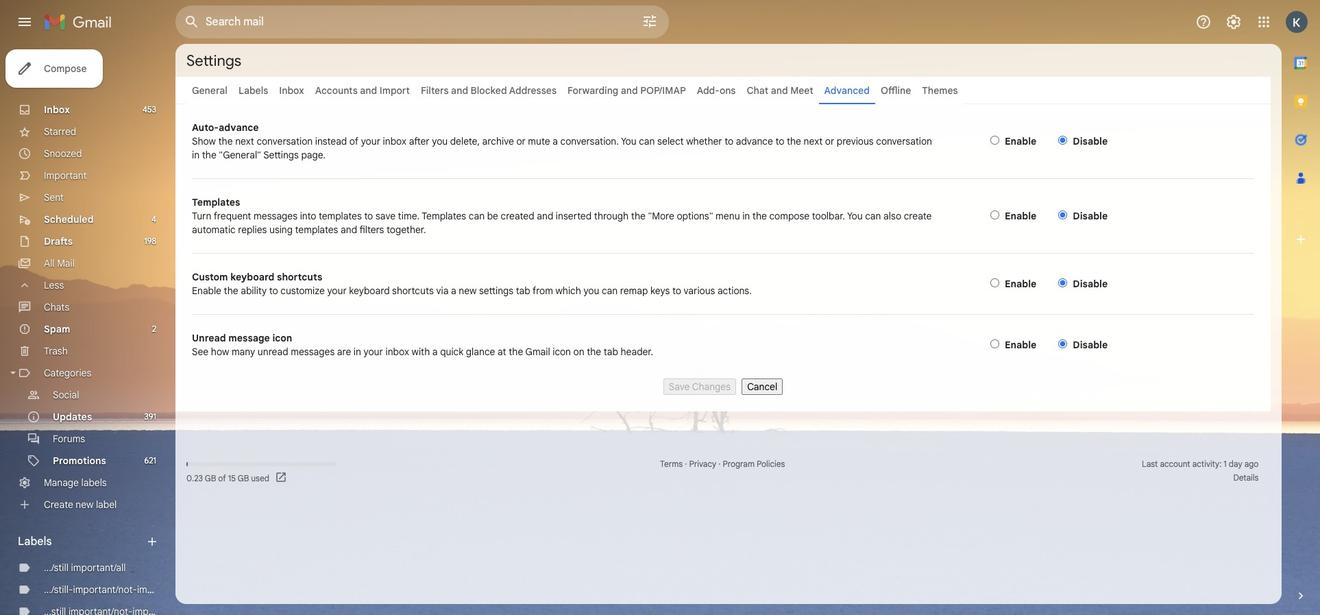 Task type: vqa. For each thing, say whether or not it's contained in the screenshot.
Important LINK
yes



Task type: locate. For each thing, give the bounding box(es) containing it.
and left "import"
[[360, 84, 377, 97]]

0 vertical spatial tab
[[516, 285, 531, 297]]

disable for you
[[1074, 210, 1108, 222]]

1 horizontal spatial keyboard
[[349, 285, 390, 297]]

inbox inside tab list
[[279, 84, 304, 97]]

· right terms
[[685, 459, 687, 469]]

shortcuts left via
[[392, 285, 434, 297]]

2 next from the left
[[804, 135, 823, 147]]

and for filters
[[451, 84, 468, 97]]

labels right general
[[239, 84, 268, 97]]

1 horizontal spatial icon
[[553, 346, 571, 358]]

save changes button
[[664, 379, 737, 395]]

0 vertical spatial inbox
[[383, 135, 407, 147]]

add-ons link
[[697, 84, 736, 97]]

0 vertical spatial enable radio
[[991, 211, 1000, 219]]

1 horizontal spatial tab
[[604, 346, 619, 358]]

2 gb from the left
[[238, 473, 249, 483]]

inbox link
[[279, 84, 304, 97], [44, 104, 70, 116]]

1 horizontal spatial or
[[826, 135, 835, 147]]

can left "remap" at left
[[602, 285, 618, 297]]

0 horizontal spatial shortcuts
[[277, 271, 323, 283]]

trash
[[44, 345, 68, 357]]

chat and meet link
[[747, 84, 814, 97]]

0 vertical spatial of
[[350, 135, 359, 147]]

show
[[192, 135, 216, 147]]

1 horizontal spatial templates
[[422, 210, 467, 222]]

previous
[[837, 135, 874, 147]]

· right 'privacy' at the right
[[719, 459, 721, 469]]

navigation
[[192, 375, 1255, 395]]

gb
[[205, 473, 216, 483], [238, 473, 249, 483]]

terms
[[660, 459, 683, 469]]

settings left page. in the left of the page
[[263, 149, 299, 161]]

archive
[[483, 135, 514, 147]]

inbox left with
[[386, 346, 409, 358]]

import
[[380, 84, 410, 97]]

footer
[[176, 457, 1271, 485]]

or left "mute" in the left of the page
[[517, 135, 526, 147]]

1 vertical spatial your
[[327, 285, 347, 297]]

shortcuts up customize
[[277, 271, 323, 283]]

0 horizontal spatial in
[[192, 149, 200, 161]]

1 vertical spatial labels
[[18, 535, 52, 549]]

you right toolbar.
[[848, 210, 863, 222]]

198
[[144, 236, 156, 246]]

you right after
[[432, 135, 448, 147]]

support image
[[1196, 14, 1213, 30]]

0 horizontal spatial new
[[76, 499, 94, 511]]

0 horizontal spatial next
[[235, 135, 254, 147]]

1 vertical spatial templates
[[295, 224, 338, 236]]

details
[[1234, 473, 1259, 483]]

last
[[1143, 459, 1159, 469]]

tab list
[[1282, 44, 1321, 566], [176, 77, 1271, 104]]

1 enable radio from the top
[[991, 211, 1000, 219]]

icon up unread
[[273, 332, 292, 344]]

templates up turn
[[192, 196, 240, 208]]

offline
[[881, 84, 912, 97]]

enable radio for enable the ability to customize your keyboard shortcuts via a new settings tab from which you can remap keys to various actions.
[[991, 278, 1000, 287]]

keyboard
[[231, 271, 275, 283], [349, 285, 390, 297]]

and right filters
[[451, 84, 468, 97]]

compose
[[770, 210, 810, 222]]

whether
[[687, 135, 723, 147]]

create
[[904, 210, 932, 222]]

policies
[[757, 459, 785, 469]]

new right via
[[459, 285, 477, 297]]

0 horizontal spatial or
[[517, 135, 526, 147]]

in inside templates turn frequent messages into templates to save time. templates can be created and inserted through the "more options" menu in the compose toolbar. you can also create automatic replies using templates and filters together.
[[743, 210, 750, 222]]

0 vertical spatial inbox
[[279, 84, 304, 97]]

new
[[459, 285, 477, 297], [76, 499, 94, 511]]

1 vertical spatial enable radio
[[991, 339, 1000, 348]]

you inside the custom keyboard shortcuts enable the ability to customize your keyboard shortcuts via a new settings tab from which you can remap keys to various actions.
[[584, 285, 600, 297]]

a inside unread message icon see how many unread messages are in your inbox with a quick glance at the gmail icon on the tab header.
[[433, 346, 438, 358]]

a right "mute" in the left of the page
[[553, 135, 558, 147]]

2
[[152, 324, 156, 334]]

in
[[192, 149, 200, 161], [743, 210, 750, 222], [354, 346, 361, 358]]

1 horizontal spatial labels
[[239, 84, 268, 97]]

enable for auto-advance show the next conversation instead of your inbox after you delete, archive or mute a conversation. you can select whether to advance to the next or previous conversation in the "general" settings page.
[[1005, 135, 1037, 147]]

gb right 0.23
[[205, 473, 216, 483]]

labels inside tab list
[[239, 84, 268, 97]]

are
[[337, 346, 351, 358]]

0 vertical spatial advance
[[219, 121, 259, 134]]

labels for labels 'heading'
[[18, 535, 52, 549]]

0 vertical spatial you
[[621, 135, 637, 147]]

2 vertical spatial in
[[354, 346, 361, 358]]

from
[[533, 285, 553, 297]]

1 disable from the top
[[1074, 135, 1108, 147]]

advance up '"general"'
[[219, 121, 259, 134]]

tab left 'from'
[[516, 285, 531, 297]]

0 horizontal spatial a
[[433, 346, 438, 358]]

new left label
[[76, 499, 94, 511]]

enable radio for turn frequent messages into templates to save time. templates can be created and inserted through the "more options" menu in the compose toolbar. you can also create automatic replies using templates and filters together.
[[991, 211, 1000, 219]]

manage labels
[[44, 477, 107, 489]]

0 vertical spatial labels
[[239, 84, 268, 97]]

2 disable from the top
[[1074, 210, 1108, 222]]

templates down into
[[295, 224, 338, 236]]

scheduled link
[[44, 213, 94, 226]]

1 vertical spatial a
[[451, 285, 457, 297]]

1 vertical spatial enable radio
[[991, 278, 1000, 287]]

through
[[594, 210, 629, 222]]

1 · from the left
[[685, 459, 687, 469]]

Enable radio
[[991, 211, 1000, 219], [991, 339, 1000, 348]]

add-ons
[[697, 84, 736, 97]]

1 horizontal spatial ·
[[719, 459, 721, 469]]

icon left 'on'
[[553, 346, 571, 358]]

1 horizontal spatial conversation
[[877, 135, 933, 147]]

auto-
[[192, 121, 219, 134]]

and right "chat"
[[771, 84, 788, 97]]

1 vertical spatial disable radio
[[1059, 339, 1068, 348]]

0 horizontal spatial inbox link
[[44, 104, 70, 116]]

1 disable radio from the top
[[1059, 278, 1068, 287]]

0 horizontal spatial icon
[[273, 332, 292, 344]]

1 horizontal spatial of
[[350, 135, 359, 147]]

templates turn frequent messages into templates to save time. templates can be created and inserted through the "more options" menu in the compose toolbar. you can also create automatic replies using templates and filters together.
[[192, 196, 932, 236]]

1 horizontal spatial inbox
[[279, 84, 304, 97]]

0 horizontal spatial tab list
[[176, 77, 1271, 104]]

enable radio for see how many unread messages are in your inbox with a quick glance at the gmail icon on the tab header.
[[991, 339, 1000, 348]]

next left previous
[[804, 135, 823, 147]]

0 vertical spatial a
[[553, 135, 558, 147]]

2 disable radio from the top
[[1059, 339, 1068, 348]]

1 vertical spatial inbox link
[[44, 104, 70, 116]]

2 vertical spatial your
[[364, 346, 383, 358]]

advanced link
[[825, 84, 870, 97]]

621
[[144, 455, 156, 466]]

labels
[[239, 84, 268, 97], [18, 535, 52, 549]]

or left previous
[[826, 135, 835, 147]]

of left 15 on the bottom of page
[[218, 473, 226, 483]]

starred
[[44, 126, 76, 138]]

1 horizontal spatial settings
[[263, 149, 299, 161]]

the down show
[[202, 149, 217, 161]]

settings inside 'auto-advance show the next conversation instead of your inbox after you delete, archive or mute a conversation. you can select whether to advance to the next or previous conversation in the "general" settings page.'
[[263, 149, 299, 161]]

drafts link
[[44, 235, 73, 248]]

mail
[[57, 257, 75, 270]]

tab inside unread message icon see how many unread messages are in your inbox with a quick glance at the gmail icon on the tab header.
[[604, 346, 619, 358]]

Enable radio
[[991, 136, 1000, 145], [991, 278, 1000, 287]]

and left pop/imap
[[621, 84, 638, 97]]

1 horizontal spatial gb
[[238, 473, 249, 483]]

disable radio for see how many unread messages are in your inbox with a quick glance at the gmail icon on the tab header.
[[1059, 339, 1068, 348]]

or
[[517, 135, 526, 147], [826, 135, 835, 147]]

can inside the custom keyboard shortcuts enable the ability to customize your keyboard shortcuts via a new settings tab from which you can remap keys to various actions.
[[602, 285, 618, 297]]

a right with
[[433, 346, 438, 358]]

advanced search options image
[[636, 8, 664, 35]]

the left ability
[[224, 285, 238, 297]]

your right are
[[364, 346, 383, 358]]

0 vertical spatial templates
[[192, 196, 240, 208]]

manage
[[44, 477, 79, 489]]

Disable radio
[[1059, 136, 1068, 145], [1059, 211, 1068, 219]]

to up filters
[[364, 210, 373, 222]]

1 vertical spatial you
[[584, 285, 600, 297]]

inbox inside 'auto-advance show the next conversation instead of your inbox after you delete, archive or mute a conversation. you can select whether to advance to the next or previous conversation in the "general" settings page.'
[[383, 135, 407, 147]]

1 horizontal spatial advance
[[736, 135, 773, 147]]

can left select
[[639, 135, 655, 147]]

you inside templates turn frequent messages into templates to save time. templates can be created and inserted through the "more options" menu in the compose toolbar. you can also create automatic replies using templates and filters together.
[[848, 210, 863, 222]]

0 vertical spatial your
[[361, 135, 381, 147]]

your inside unread message icon see how many unread messages are in your inbox with a quick glance at the gmail icon on the tab header.
[[364, 346, 383, 358]]

1 horizontal spatial next
[[804, 135, 823, 147]]

0 horizontal spatial you
[[621, 135, 637, 147]]

the down meet at the top of the page
[[787, 135, 802, 147]]

labels inside navigation
[[18, 535, 52, 549]]

in right are
[[354, 346, 361, 358]]

shortcuts
[[277, 271, 323, 283], [392, 285, 434, 297]]

0 vertical spatial shortcuts
[[277, 271, 323, 283]]

1 vertical spatial inbox
[[44, 104, 70, 116]]

enable for templates turn frequent messages into templates to save time. templates can be created and inserted through the "more options" menu in the compose toolbar. you can also create automatic replies using templates and filters together.
[[1005, 210, 1037, 222]]

1 vertical spatial advance
[[736, 135, 773, 147]]

program
[[723, 459, 755, 469]]

1 horizontal spatial new
[[459, 285, 477, 297]]

forums link
[[53, 433, 85, 445]]

3 disable from the top
[[1074, 278, 1108, 290]]

1 vertical spatial messages
[[291, 346, 335, 358]]

inserted
[[556, 210, 592, 222]]

0 horizontal spatial settings
[[187, 51, 241, 70]]

labels up the .../still
[[18, 535, 52, 549]]

customize
[[281, 285, 325, 297]]

time.
[[398, 210, 420, 222]]

0 horizontal spatial labels
[[18, 535, 52, 549]]

your right customize
[[327, 285, 347, 297]]

in down show
[[192, 149, 200, 161]]

4
[[152, 214, 156, 224]]

labels navigation
[[0, 44, 180, 615]]

via
[[437, 285, 449, 297]]

2 enable radio from the top
[[991, 339, 1000, 348]]

1 horizontal spatial you
[[848, 210, 863, 222]]

your right instead
[[361, 135, 381, 147]]

account
[[1161, 459, 1191, 469]]

the up '"general"'
[[218, 135, 233, 147]]

updates link
[[53, 411, 92, 423]]

inbox link right labels 'link'
[[279, 84, 304, 97]]

inbox left after
[[383, 135, 407, 147]]

0 vertical spatial enable radio
[[991, 136, 1000, 145]]

terms · privacy · program policies
[[660, 459, 785, 469]]

many
[[232, 346, 255, 358]]

0 vertical spatial disable radio
[[1059, 278, 1068, 287]]

tab left header.
[[604, 346, 619, 358]]

None search field
[[176, 5, 669, 38]]

0 vertical spatial disable radio
[[1059, 136, 1068, 145]]

0 horizontal spatial ·
[[685, 459, 687, 469]]

you right which
[[584, 285, 600, 297]]

program policies link
[[723, 459, 785, 469]]

messages left are
[[291, 346, 335, 358]]

accounts and import link
[[315, 84, 410, 97]]

and
[[360, 84, 377, 97], [451, 84, 468, 97], [621, 84, 638, 97], [771, 84, 788, 97], [537, 210, 554, 222], [341, 224, 357, 236]]

new inside the custom keyboard shortcuts enable the ability to customize your keyboard shortcuts via a new settings tab from which you can remap keys to various actions.
[[459, 285, 477, 297]]

compose button
[[5, 49, 103, 88]]

next up '"general"'
[[235, 135, 254, 147]]

enable radio for show the next conversation instead of your inbox after you delete, archive or mute a conversation. you can select whether to advance to the next or previous conversation in the "general" settings page.
[[991, 136, 1000, 145]]

cancel
[[748, 381, 778, 393]]

templates
[[192, 196, 240, 208], [422, 210, 467, 222]]

general link
[[192, 84, 228, 97]]

labels for labels 'link'
[[239, 84, 268, 97]]

1 or from the left
[[517, 135, 526, 147]]

themes
[[923, 84, 959, 97]]

disable
[[1074, 135, 1108, 147], [1074, 210, 1108, 222], [1074, 278, 1108, 290], [1074, 339, 1108, 351]]

0 horizontal spatial tab
[[516, 285, 531, 297]]

your for of
[[361, 135, 381, 147]]

chats
[[44, 301, 70, 313]]

to right keys
[[673, 285, 682, 297]]

Disable radio
[[1059, 278, 1068, 287], [1059, 339, 1068, 348]]

of
[[350, 135, 359, 147], [218, 473, 226, 483]]

keyboard down filters
[[349, 285, 390, 297]]

0 horizontal spatial templates
[[192, 196, 240, 208]]

2 vertical spatial a
[[433, 346, 438, 358]]

sent
[[44, 191, 64, 204]]

0 vertical spatial settings
[[187, 51, 241, 70]]

inbox up starred link
[[44, 104, 70, 116]]

0 vertical spatial in
[[192, 149, 200, 161]]

accounts and import
[[315, 84, 410, 97]]

2 · from the left
[[719, 459, 721, 469]]

gb right 15 on the bottom of page
[[238, 473, 249, 483]]

0 vertical spatial you
[[432, 135, 448, 147]]

all
[[44, 257, 55, 270]]

you right conversation.
[[621, 135, 637, 147]]

all mail link
[[44, 257, 75, 270]]

settings
[[479, 285, 514, 297]]

1 vertical spatial you
[[848, 210, 863, 222]]

settings up general link
[[187, 51, 241, 70]]

can left also
[[866, 210, 882, 222]]

1 horizontal spatial you
[[584, 285, 600, 297]]

1 horizontal spatial shortcuts
[[392, 285, 434, 297]]

0 horizontal spatial gb
[[205, 473, 216, 483]]

1 horizontal spatial a
[[451, 285, 457, 297]]

1 vertical spatial templates
[[422, 210, 467, 222]]

with
[[412, 346, 430, 358]]

0 vertical spatial new
[[459, 285, 477, 297]]

1 vertical spatial settings
[[263, 149, 299, 161]]

0 horizontal spatial inbox
[[44, 104, 70, 116]]

messages up using
[[254, 210, 298, 222]]

on
[[574, 346, 585, 358]]

your inside 'auto-advance show the next conversation instead of your inbox after you delete, archive or mute a conversation. you can select whether to advance to the next or previous conversation in the "general" settings page.'
[[361, 135, 381, 147]]

new inside 'labels' navigation
[[76, 499, 94, 511]]

inbox right labels 'link'
[[279, 84, 304, 97]]

disable radio for show the next conversation instead of your inbox after you delete, archive or mute a conversation. you can select whether to advance to the next or previous conversation in the "general" settings page.
[[1059, 136, 1068, 145]]

1 vertical spatial disable radio
[[1059, 211, 1068, 219]]

0 horizontal spatial you
[[432, 135, 448, 147]]

1 disable radio from the top
[[1059, 136, 1068, 145]]

2 or from the left
[[826, 135, 835, 147]]

you inside 'auto-advance show the next conversation instead of your inbox after you delete, archive or mute a conversation. you can select whether to advance to the next or previous conversation in the "general" settings page.'
[[621, 135, 637, 147]]

automatic
[[192, 224, 236, 236]]

1 vertical spatial tab
[[604, 346, 619, 358]]

enable
[[1005, 135, 1037, 147], [1005, 210, 1037, 222], [1005, 278, 1037, 290], [192, 285, 222, 297], [1005, 339, 1037, 351]]

messages
[[254, 210, 298, 222], [291, 346, 335, 358]]

in right menu
[[743, 210, 750, 222]]

1 vertical spatial inbox
[[386, 346, 409, 358]]

advance right the 'whether' on the right top
[[736, 135, 773, 147]]

templates
[[319, 210, 362, 222], [295, 224, 338, 236]]

2 enable radio from the top
[[991, 278, 1000, 287]]

inbox link up starred link
[[44, 104, 70, 116]]

conversation up page. in the left of the page
[[257, 135, 313, 147]]

of right instead
[[350, 135, 359, 147]]

1 enable radio from the top
[[991, 136, 1000, 145]]

a right via
[[451, 285, 457, 297]]

follow link to manage storage image
[[275, 471, 289, 485]]

your inside the custom keyboard shortcuts enable the ability to customize your keyboard shortcuts via a new settings tab from which you can remap keys to various actions.
[[327, 285, 347, 297]]

1 vertical spatial new
[[76, 499, 94, 511]]

1 next from the left
[[235, 135, 254, 147]]

1 horizontal spatial in
[[354, 346, 361, 358]]

a inside the custom keyboard shortcuts enable the ability to customize your keyboard shortcuts via a new settings tab from which you can remap keys to various actions.
[[451, 285, 457, 297]]

disable for to
[[1074, 135, 1108, 147]]

keyboard up ability
[[231, 271, 275, 283]]

details link
[[1234, 473, 1259, 483]]

add-
[[697, 84, 720, 97]]

templates right time.
[[422, 210, 467, 222]]

2 horizontal spatial a
[[553, 135, 558, 147]]

0 horizontal spatial of
[[218, 473, 226, 483]]

conversation right previous
[[877, 135, 933, 147]]

0 vertical spatial messages
[[254, 210, 298, 222]]

2 disable radio from the top
[[1059, 211, 1068, 219]]

1 vertical spatial in
[[743, 210, 750, 222]]

turn
[[192, 210, 211, 222]]

0 horizontal spatial conversation
[[257, 135, 313, 147]]

social
[[53, 389, 79, 401]]

inbox inside 'labels' navigation
[[44, 104, 70, 116]]

templates right into
[[319, 210, 362, 222]]

0 horizontal spatial keyboard
[[231, 271, 275, 283]]

0 vertical spatial inbox link
[[279, 84, 304, 97]]

unread
[[258, 346, 288, 358]]

2 horizontal spatial in
[[743, 210, 750, 222]]



Task type: describe. For each thing, give the bounding box(es) containing it.
0 vertical spatial icon
[[273, 332, 292, 344]]

0 vertical spatial templates
[[319, 210, 362, 222]]

1 horizontal spatial tab list
[[1282, 44, 1321, 566]]

your for customize
[[327, 285, 347, 297]]

delete,
[[450, 135, 480, 147]]

enable for custom keyboard shortcuts enable the ability to customize your keyboard shortcuts via a new settings tab from which you can remap keys to various actions.
[[1005, 278, 1037, 290]]

custom keyboard shortcuts enable the ability to customize your keyboard shortcuts via a new settings tab from which you can remap keys to various actions.
[[192, 271, 752, 297]]

and for forwarding
[[621, 84, 638, 97]]

blocked
[[471, 84, 507, 97]]

Search mail text field
[[206, 15, 604, 29]]

offline link
[[881, 84, 912, 97]]

which
[[556, 285, 581, 297]]

disable radio for turn frequent messages into templates to save time. templates can be created and inserted through the "more options" menu in the compose toolbar. you can also create automatic replies using templates and filters together.
[[1059, 211, 1068, 219]]

activity:
[[1193, 459, 1222, 469]]

important
[[44, 169, 87, 182]]

actions.
[[718, 285, 752, 297]]

to right ability
[[269, 285, 278, 297]]

promotions link
[[53, 455, 106, 467]]

save
[[376, 210, 396, 222]]

a inside 'auto-advance show the next conversation instead of your inbox after you delete, archive or mute a conversation. you can select whether to advance to the next or previous conversation in the "general" settings page.'
[[553, 135, 558, 147]]

1 horizontal spatial inbox link
[[279, 84, 304, 97]]

to right the 'whether' on the right top
[[725, 135, 734, 147]]

into
[[300, 210, 316, 222]]

select
[[658, 135, 684, 147]]

enable inside the custom keyboard shortcuts enable the ability to customize your keyboard shortcuts via a new settings tab from which you can remap keys to various actions.
[[192, 285, 222, 297]]

ons
[[720, 84, 736, 97]]

the inside the custom keyboard shortcuts enable the ability to customize your keyboard shortcuts via a new settings tab from which you can remap keys to various actions.
[[224, 285, 238, 297]]

tab inside the custom keyboard shortcuts enable the ability to customize your keyboard shortcuts via a new settings tab from which you can remap keys to various actions.
[[516, 285, 531, 297]]

options"
[[677, 210, 714, 222]]

of inside 'auto-advance show the next conversation instead of your inbox after you delete, archive or mute a conversation. you can select whether to advance to the next or previous conversation in the "general" settings page.'
[[350, 135, 359, 147]]

2 conversation from the left
[[877, 135, 933, 147]]

0 horizontal spatial advance
[[219, 121, 259, 134]]

messages inside templates turn frequent messages into templates to save time. templates can be created and inserted through the "more options" menu in the compose toolbar. you can also create automatic replies using templates and filters together.
[[254, 210, 298, 222]]

manage labels link
[[44, 477, 107, 489]]

and for accounts
[[360, 84, 377, 97]]

.../still
[[44, 562, 69, 574]]

replies
[[238, 224, 267, 236]]

how
[[211, 346, 229, 358]]

themes link
[[923, 84, 959, 97]]

to inside templates turn frequent messages into templates to save time. templates can be created and inserted through the "more options" menu in the compose toolbar. you can also create automatic replies using templates and filters together.
[[364, 210, 373, 222]]

main menu image
[[16, 14, 33, 30]]

categories link
[[44, 367, 91, 379]]

4 disable from the top
[[1074, 339, 1108, 351]]

less button
[[0, 274, 165, 296]]

inbox for right inbox link
[[279, 84, 304, 97]]

cancel button
[[742, 379, 783, 395]]

save changes
[[669, 381, 731, 393]]

unread
[[192, 332, 226, 344]]

updates
[[53, 411, 92, 423]]

footer containing terms
[[176, 457, 1271, 485]]

enable for unread message icon see how many unread messages are in your inbox with a quick glance at the gmail icon on the tab header.
[[1005, 339, 1037, 351]]

0.23
[[187, 473, 203, 483]]

spam link
[[44, 323, 70, 335]]

also
[[884, 210, 902, 222]]

accounts
[[315, 84, 358, 97]]

ago
[[1245, 459, 1259, 469]]

the right the at
[[509, 346, 523, 358]]

mute
[[528, 135, 550, 147]]

the right 'on'
[[587, 346, 602, 358]]

1 vertical spatial keyboard
[[349, 285, 390, 297]]

.../still important/all link
[[44, 562, 126, 574]]

1 gb from the left
[[205, 473, 216, 483]]

the left compose
[[753, 210, 767, 222]]

can inside 'auto-advance show the next conversation instead of your inbox after you delete, archive or mute a conversation. you can select whether to advance to the next or previous conversation in the "general" settings page.'
[[639, 135, 655, 147]]

and right created
[[537, 210, 554, 222]]

0 vertical spatial keyboard
[[231, 271, 275, 283]]

drafts
[[44, 235, 73, 248]]

day
[[1230, 459, 1243, 469]]

social link
[[53, 389, 79, 401]]

snoozed link
[[44, 147, 82, 160]]

conversation.
[[561, 135, 619, 147]]

1 vertical spatial shortcuts
[[392, 285, 434, 297]]

privacy link
[[690, 459, 717, 469]]

using
[[270, 224, 293, 236]]

search mail image
[[180, 10, 204, 34]]

general
[[192, 84, 228, 97]]

disable radio for enable the ability to customize your keyboard shortcuts via a new settings tab from which you can remap keys to various actions.
[[1059, 278, 1068, 287]]

disable for actions.
[[1074, 278, 1108, 290]]

you inside 'auto-advance show the next conversation instead of your inbox after you delete, archive or mute a conversation. you can select whether to advance to the next or previous conversation in the "general" settings page.'
[[432, 135, 448, 147]]

to down chat and meet link
[[776, 135, 785, 147]]

spam
[[44, 323, 70, 335]]

together.
[[387, 224, 426, 236]]

header.
[[621, 346, 654, 358]]

tab list containing general
[[176, 77, 1271, 104]]

1 conversation from the left
[[257, 135, 313, 147]]

inbox inside unread message icon see how many unread messages are in your inbox with a quick glance at the gmail icon on the tab header.
[[386, 346, 409, 358]]

.../still-
[[44, 584, 73, 596]]

gmail
[[526, 346, 551, 358]]

all mail
[[44, 257, 75, 270]]

scheduled
[[44, 213, 94, 226]]

created
[[501, 210, 535, 222]]

and left filters
[[341, 224, 357, 236]]

settings image
[[1226, 14, 1243, 30]]

labels link
[[239, 84, 268, 97]]

terms link
[[660, 459, 683, 469]]

sent link
[[44, 191, 64, 204]]

page.
[[301, 149, 326, 161]]

filters
[[360, 224, 384, 236]]

and for chat
[[771, 84, 788, 97]]

create new label link
[[44, 499, 117, 511]]

create new label
[[44, 499, 117, 511]]

toolbar.
[[813, 210, 846, 222]]

in inside 'auto-advance show the next conversation instead of your inbox after you delete, archive or mute a conversation. you can select whether to advance to the next or previous conversation in the "general" settings page.'
[[192, 149, 200, 161]]

frequent
[[214, 210, 251, 222]]

custom
[[192, 271, 228, 283]]

pop/imap
[[641, 84, 686, 97]]

important/all
[[71, 562, 126, 574]]

labels heading
[[18, 535, 145, 549]]

keys
[[651, 285, 670, 297]]

menu
[[716, 210, 740, 222]]

forwarding and pop/imap
[[568, 84, 686, 97]]

filters
[[421, 84, 449, 97]]

1 vertical spatial of
[[218, 473, 226, 483]]

inbox for inbox link to the bottom
[[44, 104, 70, 116]]

remap
[[621, 285, 648, 297]]

save
[[669, 381, 690, 393]]

453
[[143, 104, 156, 115]]

addresses
[[509, 84, 557, 97]]

"general"
[[219, 149, 261, 161]]

compose
[[44, 62, 87, 75]]

messages inside unread message icon see how many unread messages are in your inbox with a quick glance at the gmail icon on the tab header.
[[291, 346, 335, 358]]

0.23 gb of 15 gb used
[[187, 473, 270, 483]]

in inside unread message icon see how many unread messages are in your inbox with a quick glance at the gmail icon on the tab header.
[[354, 346, 361, 358]]

trash link
[[44, 345, 68, 357]]

navigation containing save changes
[[192, 375, 1255, 395]]

unread message icon see how many unread messages are in your inbox with a quick glance at the gmail icon on the tab header.
[[192, 332, 654, 358]]

1 vertical spatial icon
[[553, 346, 571, 358]]

can left be
[[469, 210, 485, 222]]

filters and blocked addresses link
[[421, 84, 557, 97]]

the left "more
[[631, 210, 646, 222]]

message
[[229, 332, 270, 344]]

gmail image
[[44, 8, 119, 36]]



